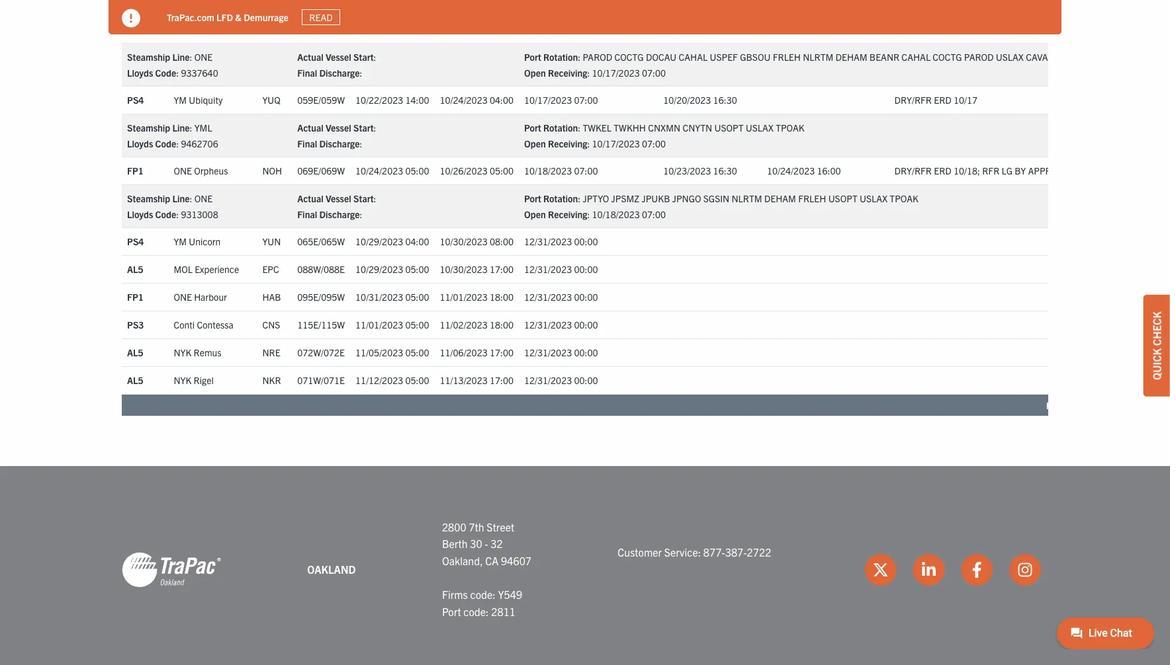 Task type: describe. For each thing, give the bounding box(es) containing it.
ubiquity
[[189, 94, 223, 106]]

07:00 inside the port rotation : twkel twkhh cnxmn cnytn usopt uslax tpoak open receiving : 10/17/2023 07:00
[[642, 138, 666, 149]]

jpngo
[[672, 192, 701, 204]]

ps3
[[127, 319, 144, 331]]

11/01/2023 18:00
[[440, 291, 514, 303]]

nnb
[[262, 23, 282, 35]]

records
[[1046, 400, 1080, 412]]

final for 9313008
[[297, 208, 317, 220]]

uslax inside port rotation : jptyo jpsmz jpukb jpngo sgsin nlrtm deham frleh usopt uslax tpoak open receiving : 10/18/2023 07:00
[[860, 192, 888, 204]]

08:00
[[490, 236, 514, 248]]

05:00 for 10/22/2023 05:00
[[405, 23, 429, 35]]

10/22/2023 05:00
[[356, 23, 429, 35]]

nre
[[262, 347, 280, 359]]

11/01/2023 for 11/01/2023 18:00
[[440, 291, 488, 303]]

receiving inside the port rotation : twkel twkhh cnxmn cnytn usopt uslax tpoak open receiving : 10/17/2023 07:00
[[548, 138, 587, 149]]

1 parod from the left
[[583, 51, 613, 63]]

usopt inside "port rotation : parod coctg docau cahal uspef gbsou frleh nlrtm deham beanr cahal coctg parod uslax cavan usopt tpoak open receiving : 10/17/2023 07:00"
[[1057, 51, 1086, 63]]

05:00 for 10/29/2023 05:00
[[405, 264, 429, 276]]

94607
[[501, 555, 532, 568]]

docau
[[646, 51, 677, 63]]

records displayed :
[[1046, 400, 1128, 412]]

steamship line : one lloyds code : 9337640
[[127, 51, 218, 79]]

nyk rigel
[[174, 375, 214, 387]]

ps4 for ym unicorn
[[127, 236, 144, 248]]

11/12/2023 05:00
[[356, 375, 429, 387]]

tpoak inside "port rotation : parod coctg docau cahal uspef gbsou frleh nlrtm deham beanr cahal coctg parod uslax cavan usopt tpoak open receiving : 10/17/2023 07:00"
[[1088, 51, 1117, 63]]

2 cahal from the left
[[902, 51, 931, 63]]

customer service: 877-387-2722
[[618, 546, 771, 559]]

dry/rfr for 10/24/2023 04:00
[[895, 94, 932, 106]]

trapac.com
[[167, 11, 214, 23]]

solid image
[[122, 9, 140, 28]]

00:00 for 11/06/2023 17:00
[[574, 347, 598, 359]]

10/17/2023 07:00 for 10/23/2023 18:00
[[524, 23, 598, 35]]

12/31/2023 00:00 for 11/01/2023 18:00
[[524, 291, 598, 303]]

check
[[1151, 312, 1164, 346]]

11/05/2023 05:00
[[356, 347, 429, 359]]

tpoak inside port rotation : jptyo jpsmz jpukb jpngo sgsin nlrtm deham frleh usopt uslax tpoak open receiving : 10/18/2023 07:00
[[890, 192, 919, 204]]

oakland,
[[442, 555, 483, 568]]

dry/rfr erd 10/17 for 10/24/2023 04:00
[[895, 94, 978, 106]]

11/06/2023
[[440, 347, 488, 359]]

ca
[[485, 555, 499, 568]]

10/18/2023 07:00
[[524, 165, 598, 177]]

2800
[[442, 521, 466, 534]]

11/13/2023 17:00
[[440, 375, 514, 387]]

nlrtm inside "port rotation : parod coctg docau cahal uspef gbsou frleh nlrtm deham beanr cahal coctg parod uslax cavan usopt tpoak open receiving : 10/17/2023 07:00"
[[803, 51, 834, 63]]

erd for 18:00
[[934, 23, 952, 35]]

nkr
[[262, 375, 281, 387]]

10/26/2023 05:00
[[440, 165, 514, 177]]

10/30/2023 08:00
[[440, 236, 514, 248]]

10/20/2023 16:30 for 04:00
[[663, 94, 737, 106]]

final for 9462706
[[297, 138, 317, 149]]

demurrage
[[244, 11, 289, 23]]

dry/rfr erd 10/18; rfr lg by approval
[[895, 165, 1074, 177]]

al5 for nyk nebula
[[127, 23, 143, 35]]

steamship for steamship line : yml lloyds code : 9462706
[[127, 122, 170, 134]]

steamship line : one lloyds code : 9313008
[[127, 192, 218, 220]]

11/05/2023
[[356, 347, 403, 359]]

30
[[470, 538, 482, 551]]

code for : 9313008
[[155, 208, 176, 220]]

18:00 for 11/02/2023 18:00
[[490, 319, 514, 331]]

rigel
[[194, 375, 214, 387]]

oakland image
[[122, 552, 221, 589]]

rotation for : twkel twkhh cnxmn cnytn usopt uslax tpoak
[[544, 122, 578, 134]]

10/30/2023 17:00
[[440, 264, 514, 276]]

10/17 for 10/23/2023 18:00
[[954, 23, 978, 35]]

00:00 for 11/01/2023 18:00
[[574, 291, 598, 303]]

12/31/2023 for 11/02/2023 18:00
[[524, 319, 572, 331]]

12/31/2023 for 11/06/2023 17:00
[[524, 347, 572, 359]]

11/13/2023
[[440, 375, 488, 387]]

approval
[[1028, 165, 1074, 177]]

trapac.com lfd & demurrage
[[167, 11, 289, 23]]

dry/rfr erd 10/17 for 10/23/2023 18:00
[[895, 23, 978, 35]]

081w/081e
[[297, 23, 345, 35]]

port rotation : twkel twkhh cnxmn cnytn usopt uslax tpoak open receiving : 10/17/2023 07:00
[[524, 122, 805, 149]]

line for 9337640
[[172, 51, 190, 63]]

05:00 for 10/26/2023 05:00
[[490, 165, 514, 177]]

oakland
[[307, 563, 356, 576]]

-
[[485, 538, 488, 551]]

069e/069w
[[297, 165, 345, 177]]

lg
[[1002, 165, 1013, 177]]

10/23/2023 for 10/23/2023 18:00
[[440, 23, 488, 35]]

072w/072e
[[297, 347, 345, 359]]

firms code:  y549 port code:  2811
[[442, 589, 522, 619]]

steamship line : yml lloyds code : 9462706
[[127, 122, 218, 149]]

uspef
[[710, 51, 738, 63]]

frleh inside "port rotation : parod coctg docau cahal uspef gbsou frleh nlrtm deham beanr cahal coctg parod uslax cavan usopt tpoak open receiving : 10/17/2023 07:00"
[[773, 51, 801, 63]]

quick check link
[[1144, 295, 1170, 397]]

contessa
[[197, 319, 234, 331]]

00:00 for 10/30/2023 17:00
[[574, 264, 598, 276]]

start for steamship line : one lloyds code : 9313008
[[353, 192, 374, 204]]

12/31/2023 00:00 for 11/06/2023 17:00
[[524, 347, 598, 359]]

0 vertical spatial code:
[[470, 589, 496, 602]]

095e/095w
[[297, 291, 345, 303]]

14:00
[[405, 94, 429, 106]]

port inside firms code:  y549 port code:  2811
[[442, 606, 461, 619]]

vessel for steamship line : one lloyds code : 9337640
[[326, 51, 351, 63]]

1 cahal from the left
[[679, 51, 708, 63]]

11/12/2023
[[356, 375, 403, 387]]

port for port rotation : twkel twkhh cnxmn cnytn usopt uslax tpoak open receiving : 10/17/2023 07:00
[[524, 122, 541, 134]]

071w/071e
[[297, 375, 345, 387]]

yml
[[194, 122, 212, 134]]

vessel for steamship line : yml lloyds code : 9462706
[[326, 122, 351, 134]]

11/06/2023 17:00
[[440, 347, 514, 359]]

2 parod from the left
[[964, 51, 994, 63]]

dry/rfr for 10/26/2023 05:00
[[895, 165, 932, 177]]

10/17/2023 07:00 for 10/24/2023 04:00
[[524, 94, 598, 106]]

10/24/2023 for 10/24/2023 04:00
[[440, 94, 488, 106]]

al5 for mol experience
[[127, 264, 143, 276]]

088w/088e
[[297, 264, 345, 276]]

uslax inside "port rotation : parod coctg docau cahal uspef gbsou frleh nlrtm deham beanr cahal coctg parod uslax cavan usopt tpoak open receiving : 10/17/2023 07:00"
[[996, 51, 1024, 63]]

steamship for steamship line : one lloyds code : 9337640
[[127, 51, 170, 63]]

10/24/2023 for 10/24/2023 16:00
[[767, 165, 815, 177]]

16:30 for 10/24/2023 04:00
[[713, 94, 737, 106]]

read
[[309, 11, 333, 23]]

conti
[[174, 319, 195, 331]]

berth
[[442, 538, 468, 551]]

cns
[[262, 319, 280, 331]]

10/17/2023 inside the port rotation : twkel twkhh cnxmn cnytn usopt uslax tpoak open receiving : 10/17/2023 07:00
[[592, 138, 640, 149]]

displayed
[[1082, 400, 1122, 412]]

10/24/2023 05:00
[[356, 165, 429, 177]]

fp1 for one orpheus
[[127, 165, 144, 177]]

12/31/2023 00:00 for 10/30/2023 08:00
[[524, 236, 598, 248]]

one left orpheus
[[174, 165, 192, 177]]

usopt inside port rotation : jptyo jpsmz jpukb jpngo sgsin nlrtm deham frleh usopt uslax tpoak open receiving : 10/18/2023 07:00
[[829, 192, 858, 204]]

10/17 for 10/24/2023 04:00
[[954, 94, 978, 106]]

dry/rfr for 10/23/2023 18:00
[[895, 23, 932, 35]]

10/24/2023 04:00
[[440, 94, 514, 106]]

by
[[1015, 165, 1026, 177]]

usopt inside the port rotation : twkel twkhh cnxmn cnytn usopt uslax tpoak open receiving : 10/17/2023 07:00
[[715, 122, 744, 134]]

10/20/2023 for 10/24/2023 04:00
[[663, 94, 711, 106]]

beanr
[[870, 51, 900, 63]]

rfr
[[983, 165, 1000, 177]]

final for 9337640
[[297, 67, 317, 79]]

10/29/2023 05:00
[[356, 264, 429, 276]]

harbour
[[194, 291, 227, 303]]

10/30/2023 for 10/30/2023 08:00
[[440, 236, 488, 248]]

10/31/2023 05:00
[[356, 291, 429, 303]]

experience
[[195, 264, 239, 276]]

unicorn
[[189, 236, 221, 248]]

07:00 inside "port rotation : parod coctg docau cahal uspef gbsou frleh nlrtm deham beanr cahal coctg parod uslax cavan usopt tpoak open receiving : 10/17/2023 07:00"
[[642, 67, 666, 79]]

12/31/2023 for 11/01/2023 18:00
[[524, 291, 572, 303]]

open inside port rotation : jptyo jpsmz jpukb jpngo sgsin nlrtm deham frleh usopt uslax tpoak open receiving : 10/18/2023 07:00
[[524, 208, 546, 220]]

2811
[[491, 606, 516, 619]]

10/22/2023 for 10/22/2023 14:00
[[356, 94, 403, 106]]

gbsou
[[740, 51, 771, 63]]

10/18/2023 inside port rotation : jptyo jpsmz jpukb jpngo sgsin nlrtm deham frleh usopt uslax tpoak open receiving : 10/18/2023 07:00
[[592, 208, 640, 220]]

05:00 for 10/31/2023 05:00
[[405, 291, 429, 303]]

deham inside "port rotation : parod coctg docau cahal uspef gbsou frleh nlrtm deham beanr cahal coctg parod uslax cavan usopt tpoak open receiving : 10/17/2023 07:00"
[[836, 51, 868, 63]]

nyk for nyk remus
[[174, 347, 192, 359]]

17:00 for 10/30/2023 17:00
[[490, 264, 514, 276]]

lfd
[[216, 11, 233, 23]]

ps4 for ym ubiquity
[[127, 94, 144, 106]]

one inside steamship line : one lloyds code : 9313008
[[194, 192, 213, 204]]

footer containing 2800 7th street
[[0, 467, 1170, 666]]

erd for 05:00
[[934, 165, 952, 177]]

one harbour
[[174, 291, 227, 303]]

cnxmn
[[648, 122, 681, 134]]

cnytn
[[683, 122, 712, 134]]



Task type: vqa. For each thing, say whether or not it's contained in the screenshot.
leftmost '|'
no



Task type: locate. For each thing, give the bounding box(es) containing it.
line inside steamship line : one lloyds code : 9313008
[[172, 192, 190, 204]]

nyk remus
[[174, 347, 221, 359]]

1 steamship from the top
[[127, 51, 170, 63]]

11/01/2023 05:00
[[356, 319, 429, 331]]

ym ubiquity
[[174, 94, 223, 106]]

18:00 for 11/01/2023 18:00
[[490, 291, 514, 303]]

0 vertical spatial 10/18/2023
[[524, 165, 572, 177]]

05:00 right 10/26/2023
[[490, 165, 514, 177]]

1 dry/rfr from the top
[[895, 23, 932, 35]]

0 vertical spatial discharge
[[319, 67, 360, 79]]

10/20/2023
[[663, 23, 711, 35], [663, 94, 711, 106]]

ym
[[174, 94, 187, 106], [174, 236, 187, 248]]

17:00 for 11/06/2023 17:00
[[490, 347, 514, 359]]

line up '9337640'
[[172, 51, 190, 63]]

1 code from the top
[[155, 67, 176, 79]]

parod
[[583, 51, 613, 63], [964, 51, 994, 63]]

0 vertical spatial nlrtm
[[803, 51, 834, 63]]

1 17:00 from the top
[[490, 264, 514, 276]]

2 vertical spatial receiving
[[548, 208, 587, 220]]

3 00:00 from the top
[[574, 291, 598, 303]]

0 vertical spatial line
[[172, 51, 190, 63]]

discharge for 9337640
[[319, 67, 360, 79]]

&
[[235, 11, 242, 23]]

receiving up 10/18/2023 07:00
[[548, 138, 587, 149]]

nlrtm right the gbsou at the right top of the page
[[803, 51, 834, 63]]

1 vertical spatial dry/rfr
[[895, 94, 932, 106]]

1 10/17 from the top
[[954, 23, 978, 35]]

2 10/29/2023 from the top
[[356, 264, 403, 276]]

0 vertical spatial nyk
[[174, 23, 192, 35]]

2 vessel from the top
[[326, 122, 351, 134]]

1 horizontal spatial deham
[[836, 51, 868, 63]]

115e/115w
[[297, 319, 345, 331]]

05:00 for 11/05/2023 05:00
[[405, 347, 429, 359]]

actual for steamship line : one lloyds code : 9337640
[[297, 51, 324, 63]]

2 fp1 from the top
[[127, 291, 144, 303]]

2 actual vessel start : final discharge : from the top
[[297, 122, 376, 149]]

receiving
[[548, 67, 587, 79], [548, 138, 587, 149], [548, 208, 587, 220]]

vessel down 069e/069w
[[326, 192, 351, 204]]

1 horizontal spatial uslax
[[860, 192, 888, 204]]

noh
[[262, 165, 282, 177]]

05:00 up 11/01/2023 05:00
[[405, 291, 429, 303]]

al5 for nyk remus
[[127, 347, 143, 359]]

2 lloyds from the top
[[127, 138, 153, 149]]

vessel for steamship line : one lloyds code : 9313008
[[326, 192, 351, 204]]

nyk for nyk nebula
[[174, 23, 192, 35]]

actual for steamship line : yml lloyds code : 9462706
[[297, 122, 324, 134]]

1 10/20/2023 16:30 from the top
[[663, 23, 737, 35]]

port inside "port rotation : parod coctg docau cahal uspef gbsou frleh nlrtm deham beanr cahal coctg parod uslax cavan usopt tpoak open receiving : 10/17/2023 07:00"
[[524, 51, 541, 63]]

ym for ym ubiquity
[[174, 94, 187, 106]]

2 10/17 from the top
[[954, 94, 978, 106]]

1 vertical spatial 11/01/2023
[[356, 319, 403, 331]]

0 horizontal spatial usopt
[[715, 122, 744, 134]]

lloyds for steamship line : one lloyds code : 9337640
[[127, 67, 153, 79]]

usopt right cnytn at top right
[[715, 122, 744, 134]]

yun
[[262, 236, 281, 248]]

cahal right beanr
[[902, 51, 931, 63]]

1 horizontal spatial tpoak
[[890, 192, 919, 204]]

1 horizontal spatial 10/24/2023
[[440, 94, 488, 106]]

0 horizontal spatial 04:00
[[405, 236, 429, 248]]

3 nyk from the top
[[174, 375, 192, 387]]

code for : 9337640
[[155, 67, 176, 79]]

discharge for 9462706
[[319, 138, 360, 149]]

twkhh
[[614, 122, 646, 134]]

steamship inside steamship line : yml lloyds code : 9462706
[[127, 122, 170, 134]]

10/24/2023 right 069e/069w
[[356, 165, 403, 177]]

actual vessel start : final discharge : down 081w/081e
[[297, 51, 376, 79]]

mol experience
[[174, 264, 239, 276]]

2 10/17/2023 07:00 from the top
[[524, 94, 598, 106]]

12/31/2023 for 10/30/2023 17:00
[[524, 264, 572, 276]]

0 horizontal spatial parod
[[583, 51, 613, 63]]

2 vertical spatial start
[[353, 192, 374, 204]]

port for port rotation : jptyo jpsmz jpukb jpngo sgsin nlrtm deham frleh usopt uslax tpoak open receiving : 10/18/2023 07:00
[[524, 192, 541, 204]]

16:30 up uspef
[[713, 23, 737, 35]]

1 10/30/2023 from the top
[[440, 236, 488, 248]]

5 12/31/2023 from the top
[[524, 347, 572, 359]]

12/31/2023 for 10/30/2023 08:00
[[524, 236, 572, 248]]

ps4 down steamship line : one lloyds code : 9313008
[[127, 236, 144, 248]]

lloyds for steamship line : one lloyds code : 9313008
[[127, 208, 153, 220]]

steamship inside steamship line : one lloyds code : 9313008
[[127, 192, 170, 204]]

1 vertical spatial line
[[172, 122, 190, 134]]

code: up 2811 at the left of the page
[[470, 589, 496, 602]]

1 horizontal spatial parod
[[964, 51, 994, 63]]

10/23/2023 for 10/23/2023 16:30
[[663, 165, 711, 177]]

05:00 down 10/31/2023 05:00
[[405, 319, 429, 331]]

1 vertical spatial usopt
[[715, 122, 744, 134]]

2 vertical spatial nyk
[[174, 375, 192, 387]]

rotation inside the port rotation : twkel twkhh cnxmn cnytn usopt uslax tpoak open receiving : 10/17/2023 07:00
[[544, 122, 578, 134]]

6 00:00 from the top
[[574, 375, 598, 387]]

lloyds for steamship line : yml lloyds code : 9462706
[[127, 138, 153, 149]]

ym left unicorn
[[174, 236, 187, 248]]

2 vertical spatial 18:00
[[490, 319, 514, 331]]

2 final from the top
[[297, 138, 317, 149]]

actual down 069e/069w
[[297, 192, 324, 204]]

05:00 for 11/12/2023 05:00
[[405, 375, 429, 387]]

0 vertical spatial 10/23/2023
[[440, 23, 488, 35]]

2 nyk from the top
[[174, 347, 192, 359]]

jpukb
[[642, 192, 670, 204]]

3 code from the top
[[155, 208, 176, 220]]

16:30 down uspef
[[713, 94, 737, 106]]

1 vertical spatial 16:30
[[713, 94, 737, 106]]

10/30/2023 up 10/30/2023 17:00 on the top left of page
[[440, 236, 488, 248]]

parod left docau on the right
[[583, 51, 613, 63]]

0 vertical spatial tpoak
[[1088, 51, 1117, 63]]

one orpheus
[[174, 165, 228, 177]]

10/23/2023 18:00
[[440, 23, 514, 35]]

nyk for nyk rigel
[[174, 375, 192, 387]]

10/29/2023 for 10/29/2023 05:00
[[356, 264, 403, 276]]

fp1 up ps3
[[127, 291, 144, 303]]

1 vertical spatial deham
[[764, 192, 796, 204]]

one inside steamship line : one lloyds code : 9337640
[[194, 51, 213, 63]]

10/22/2023 14:00
[[356, 94, 429, 106]]

code for : 9462706
[[155, 138, 176, 149]]

1 vertical spatial nyk
[[174, 347, 192, 359]]

code inside steamship line : one lloyds code : 9337640
[[155, 67, 176, 79]]

2 code from the top
[[155, 138, 176, 149]]

discharge up 069e/069w
[[319, 138, 360, 149]]

3 rotation from the top
[[544, 192, 578, 204]]

3 open from the top
[[524, 208, 546, 220]]

steamship inside steamship line : one lloyds code : 9337640
[[127, 51, 170, 63]]

16:30 for 10/26/2023 05:00
[[713, 165, 737, 177]]

2 ps4 from the top
[[127, 236, 144, 248]]

nlrtm inside port rotation : jptyo jpsmz jpukb jpngo sgsin nlrtm deham frleh usopt uslax tpoak open receiving : 10/18/2023 07:00
[[732, 192, 762, 204]]

10/20/2023 up docau on the right
[[663, 23, 711, 35]]

frleh inside port rotation : jptyo jpsmz jpukb jpngo sgsin nlrtm deham frleh usopt uslax tpoak open receiving : 10/18/2023 07:00
[[798, 192, 826, 204]]

1 vertical spatial 10/29/2023
[[356, 264, 403, 276]]

10/31/2023
[[356, 291, 403, 303]]

0 vertical spatial 10/17/2023 07:00
[[524, 23, 598, 35]]

10/24/2023 16:00
[[767, 165, 841, 177]]

1 receiving from the top
[[548, 67, 587, 79]]

nyk nebula
[[174, 23, 222, 35]]

2 00:00 from the top
[[574, 264, 598, 276]]

one left harbour
[[174, 291, 192, 303]]

1 vertical spatial frleh
[[798, 192, 826, 204]]

3 16:30 from the top
[[713, 165, 737, 177]]

10/29/2023
[[356, 236, 403, 248], [356, 264, 403, 276]]

10/20/2023 up cnytn at top right
[[663, 94, 711, 106]]

2 receiving from the top
[[548, 138, 587, 149]]

10/29/2023 04:00
[[356, 236, 429, 248]]

10/24/2023 right 14:00
[[440, 94, 488, 106]]

line for 9313008
[[172, 192, 190, 204]]

steamship for steamship line : one lloyds code : 9313008
[[127, 192, 170, 204]]

0 vertical spatial vessel
[[326, 51, 351, 63]]

1 vertical spatial tpoak
[[776, 122, 805, 134]]

3 12/31/2023 from the top
[[524, 291, 572, 303]]

nlrtm
[[803, 51, 834, 63], [732, 192, 762, 204]]

receiving inside "port rotation : parod coctg docau cahal uspef gbsou frleh nlrtm deham beanr cahal coctg parod uslax cavan usopt tpoak open receiving : 10/17/2023 07:00"
[[548, 67, 587, 79]]

start
[[353, 51, 374, 63], [353, 122, 374, 134], [353, 192, 374, 204]]

3 line from the top
[[172, 192, 190, 204]]

0 vertical spatial 10/22/2023
[[356, 23, 403, 35]]

actual down 081w/081e
[[297, 51, 324, 63]]

00:00 for 11/13/2023 17:00
[[574, 375, 598, 387]]

final up 065e/065w
[[297, 208, 317, 220]]

port inside port rotation : jptyo jpsmz jpukb jpngo sgsin nlrtm deham frleh usopt uslax tpoak open receiving : 10/18/2023 07:00
[[524, 192, 541, 204]]

2 dry/rfr from the top
[[895, 94, 932, 106]]

2 horizontal spatial usopt
[[1057, 51, 1086, 63]]

2 16:30 from the top
[[713, 94, 737, 106]]

10/20/2023 16:30
[[663, 23, 737, 35], [663, 94, 737, 106]]

1 dry/rfr erd 10/17 from the top
[[895, 23, 978, 35]]

1 final from the top
[[297, 67, 317, 79]]

0 horizontal spatial uslax
[[746, 122, 774, 134]]

al5 for nyk rigel
[[127, 375, 143, 387]]

nyk left rigel
[[174, 375, 192, 387]]

0 vertical spatial fp1
[[127, 165, 144, 177]]

lloyds left 9313008
[[127, 208, 153, 220]]

10/24/2023 left 16:00
[[767, 165, 815, 177]]

10/29/2023 up 10/31/2023
[[356, 264, 403, 276]]

line for 9462706
[[172, 122, 190, 134]]

3 receiving from the top
[[548, 208, 587, 220]]

17:00 down 11/06/2023 17:00
[[490, 375, 514, 387]]

port rotation : parod coctg docau cahal uspef gbsou frleh nlrtm deham beanr cahal coctg parod uslax cavan usopt tpoak open receiving : 10/17/2023 07:00
[[524, 51, 1117, 79]]

hab
[[262, 291, 281, 303]]

0 horizontal spatial 10/23/2023
[[440, 23, 488, 35]]

10/24/2023
[[440, 94, 488, 106], [356, 165, 403, 177], [767, 165, 815, 177]]

4 al5 from the top
[[127, 375, 143, 387]]

actual vessel start : final discharge : up 065e/065w
[[297, 192, 376, 220]]

1 coctg from the left
[[615, 51, 644, 63]]

1 00:00 from the top
[[574, 236, 598, 248]]

10/23/2023 16:30
[[663, 165, 737, 177]]

10/20/2023 for 10/23/2023 18:00
[[663, 23, 711, 35]]

2 vertical spatial final
[[297, 208, 317, 220]]

open inside "port rotation : parod coctg docau cahal uspef gbsou frleh nlrtm deham beanr cahal coctg parod uslax cavan usopt tpoak open receiving : 10/17/2023 07:00"
[[524, 67, 546, 79]]

1 vertical spatial final
[[297, 138, 317, 149]]

2 vertical spatial uslax
[[860, 192, 888, 204]]

3 17:00 from the top
[[490, 375, 514, 387]]

1 16:30 from the top
[[713, 23, 737, 35]]

4 12/31/2023 from the top
[[524, 319, 572, 331]]

3 dry/rfr from the top
[[895, 165, 932, 177]]

actual vessel start : final discharge : for : 9462706
[[297, 122, 376, 149]]

10/22/2023 right 081w/081e
[[356, 23, 403, 35]]

16:00
[[817, 165, 841, 177]]

10/29/2023 up 10/29/2023 05:00
[[356, 236, 403, 248]]

ym unicorn
[[174, 236, 221, 248]]

1 nyk from the top
[[174, 23, 192, 35]]

2 10/20/2023 from the top
[[663, 94, 711, 106]]

conti contessa
[[174, 319, 234, 331]]

1 vertical spatial code
[[155, 138, 176, 149]]

11/01/2023 up 11/02/2023
[[440, 291, 488, 303]]

yuq
[[262, 94, 281, 106]]

05:00 up 10/31/2023 05:00
[[405, 264, 429, 276]]

0 vertical spatial lloyds
[[127, 67, 153, 79]]

vessel down 081w/081e
[[326, 51, 351, 63]]

actual vessel start : final discharge : up 069e/069w
[[297, 122, 376, 149]]

line inside steamship line : yml lloyds code : 9462706
[[172, 122, 190, 134]]

1 vertical spatial dry/rfr erd 10/17
[[895, 94, 978, 106]]

1 rotation from the top
[[544, 51, 578, 63]]

3 12/31/2023 00:00 from the top
[[524, 291, 598, 303]]

line up 9313008
[[172, 192, 190, 204]]

05:00 down 11/05/2023 05:00
[[405, 375, 429, 387]]

3 final from the top
[[297, 208, 317, 220]]

17:00 down the 08:00
[[490, 264, 514, 276]]

0 horizontal spatial tpoak
[[776, 122, 805, 134]]

lloyds inside steamship line : yml lloyds code : 9462706
[[127, 138, 153, 149]]

05:00 left 10/26/2023
[[405, 165, 429, 177]]

usopt
[[1057, 51, 1086, 63], [715, 122, 744, 134], [829, 192, 858, 204]]

cahal left uspef
[[679, 51, 708, 63]]

05:00 for 11/01/2023 05:00
[[405, 319, 429, 331]]

1 10/20/2023 from the top
[[663, 23, 711, 35]]

12/31/2023 for 11/13/2023 17:00
[[524, 375, 572, 387]]

al5
[[127, 23, 143, 35], [127, 264, 143, 276], [127, 347, 143, 359], [127, 375, 143, 387]]

0 horizontal spatial 10/18/2023
[[524, 165, 572, 177]]

5 12/31/2023 00:00 from the top
[[524, 347, 598, 359]]

nyk left remus
[[174, 347, 192, 359]]

jptyo
[[583, 192, 609, 204]]

2800 7th street berth 30 - 32 oakland, ca 94607
[[442, 521, 532, 568]]

parod left cavan
[[964, 51, 994, 63]]

0 vertical spatial final
[[297, 67, 317, 79]]

mol
[[174, 264, 193, 276]]

1 ym from the top
[[174, 94, 187, 106]]

actual down 059e/059w
[[297, 122, 324, 134]]

0 vertical spatial deham
[[836, 51, 868, 63]]

1 ps4 from the top
[[127, 94, 144, 106]]

2 rotation from the top
[[544, 122, 578, 134]]

1 lloyds from the top
[[127, 67, 153, 79]]

read link
[[302, 9, 340, 25]]

1 vertical spatial 10/20/2023 16:30
[[663, 94, 737, 106]]

0 horizontal spatial deham
[[764, 192, 796, 204]]

0 vertical spatial 16:30
[[713, 23, 737, 35]]

12/31/2023 00:00 for 11/02/2023 18:00
[[524, 319, 598, 331]]

nlrtm right sgsin
[[732, 192, 762, 204]]

2 vertical spatial actual
[[297, 192, 324, 204]]

10/23/2023
[[440, 23, 488, 35], [663, 165, 711, 177]]

07:00 inside port rotation : jptyo jpsmz jpukb jpngo sgsin nlrtm deham frleh usopt uslax tpoak open receiving : 10/18/2023 07:00
[[642, 208, 666, 220]]

2 actual from the top
[[297, 122, 324, 134]]

2 vertical spatial code
[[155, 208, 176, 220]]

0 vertical spatial open
[[524, 67, 546, 79]]

discharge for 9313008
[[319, 208, 360, 220]]

fp1 for one harbour
[[127, 291, 144, 303]]

2 10/20/2023 16:30 from the top
[[663, 94, 737, 106]]

1 vertical spatial 10/22/2023
[[356, 94, 403, 106]]

deham left beanr
[[836, 51, 868, 63]]

customer
[[618, 546, 662, 559]]

dry/rfr left 10/18;
[[895, 165, 932, 177]]

ps4
[[127, 94, 144, 106], [127, 236, 144, 248]]

1 open from the top
[[524, 67, 546, 79]]

1 10/22/2023 from the top
[[356, 23, 403, 35]]

0 horizontal spatial cahal
[[679, 51, 708, 63]]

12/31/2023 00:00 for 10/30/2023 17:00
[[524, 264, 598, 276]]

line
[[172, 51, 190, 63], [172, 122, 190, 134], [172, 192, 190, 204]]

00:00 for 11/02/2023 18:00
[[574, 319, 598, 331]]

vessel down 059e/059w
[[326, 122, 351, 134]]

0 horizontal spatial 11/01/2023
[[356, 319, 403, 331]]

12/31/2023 00:00 for 11/13/2023 17:00
[[524, 375, 598, 387]]

open inside the port rotation : twkel twkhh cnxmn cnytn usopt uslax tpoak open receiving : 10/17/2023 07:00
[[524, 138, 546, 149]]

dry/rfr up beanr
[[895, 23, 932, 35]]

6 12/31/2023 from the top
[[524, 375, 572, 387]]

1 vertical spatial 10/30/2023
[[440, 264, 488, 276]]

2 18:00 from the top
[[490, 291, 514, 303]]

0 vertical spatial uslax
[[996, 51, 1024, 63]]

1 18:00 from the top
[[490, 23, 514, 35]]

1 actual vessel start : final discharge : from the top
[[297, 51, 376, 79]]

10/20/2023 16:30 up uspef
[[663, 23, 737, 35]]

3 steamship from the top
[[127, 192, 170, 204]]

10/20/2023 16:30 up cnytn at top right
[[663, 94, 737, 106]]

1 line from the top
[[172, 51, 190, 63]]

uslax
[[996, 51, 1024, 63], [746, 122, 774, 134], [860, 192, 888, 204]]

lloyds
[[127, 67, 153, 79], [127, 138, 153, 149], [127, 208, 153, 220]]

rotation for : parod coctg docau cahal uspef gbsou frleh nlrtm deham beanr cahal coctg parod uslax cavan usopt tpoak
[[544, 51, 578, 63]]

0 vertical spatial dry/rfr
[[895, 23, 932, 35]]

04:00
[[490, 94, 514, 106], [405, 236, 429, 248]]

actual vessel start : final discharge : for : 9313008
[[297, 192, 376, 220]]

1 12/31/2023 00:00 from the top
[[524, 236, 598, 248]]

1 vertical spatial rotation
[[544, 122, 578, 134]]

3 lloyds from the top
[[127, 208, 153, 220]]

0 vertical spatial code
[[155, 67, 176, 79]]

2 erd from the top
[[934, 94, 952, 106]]

11/01/2023 down 10/31/2023
[[356, 319, 403, 331]]

discharge up 065e/065w
[[319, 208, 360, 220]]

5 00:00 from the top
[[574, 347, 598, 359]]

00:00 for 10/30/2023 08:00
[[574, 236, 598, 248]]

2 vertical spatial open
[[524, 208, 546, 220]]

0 vertical spatial 10/20/2023
[[663, 23, 711, 35]]

actual vessel start : final discharge :
[[297, 51, 376, 79], [297, 122, 376, 149], [297, 192, 376, 220]]

start for steamship line : yml lloyds code : 9462706
[[353, 122, 374, 134]]

9337640
[[181, 67, 218, 79]]

1 vertical spatial 04:00
[[405, 236, 429, 248]]

0 vertical spatial rotation
[[544, 51, 578, 63]]

nyk down the trapac.com
[[174, 23, 192, 35]]

10/30/2023 for 10/30/2023 17:00
[[440, 264, 488, 276]]

2 vertical spatial steamship
[[127, 192, 170, 204]]

1 vertical spatial 18:00
[[490, 291, 514, 303]]

ym for ym unicorn
[[174, 236, 187, 248]]

street
[[487, 521, 514, 534]]

1 vertical spatial erd
[[934, 94, 952, 106]]

nyk
[[174, 23, 192, 35], [174, 347, 192, 359], [174, 375, 192, 387]]

2 12/31/2023 00:00 from the top
[[524, 264, 598, 276]]

3 erd from the top
[[934, 165, 952, 177]]

code inside steamship line : one lloyds code : 9313008
[[155, 208, 176, 220]]

1 10/17/2023 07:00 from the top
[[524, 23, 598, 35]]

16:30 for 10/23/2023 18:00
[[713, 23, 737, 35]]

discharge up 059e/059w
[[319, 67, 360, 79]]

0 vertical spatial ps4
[[127, 94, 144, 106]]

lloyds left 9462706
[[127, 138, 153, 149]]

rotation inside port rotation : jptyo jpsmz jpukb jpngo sgsin nlrtm deham frleh usopt uslax tpoak open receiving : 10/18/2023 07:00
[[544, 192, 578, 204]]

2 line from the top
[[172, 122, 190, 134]]

3 18:00 from the top
[[490, 319, 514, 331]]

deham inside port rotation : jptyo jpsmz jpukb jpngo sgsin nlrtm deham frleh usopt uslax tpoak open receiving : 10/18/2023 07:00
[[764, 192, 796, 204]]

nebula
[[194, 23, 222, 35]]

10/30/2023 down 10/30/2023 08:00
[[440, 264, 488, 276]]

lloyds inside steamship line : one lloyds code : 9313008
[[127, 208, 153, 220]]

1 vertical spatial 10/17
[[954, 94, 978, 106]]

1 horizontal spatial coctg
[[933, 51, 962, 63]]

1 vertical spatial start
[[353, 122, 374, 134]]

05:00 for 10/24/2023 05:00
[[405, 165, 429, 177]]

start down 10/22/2023 05:00
[[353, 51, 374, 63]]

10/22/2023 for 10/22/2023 05:00
[[356, 23, 403, 35]]

usopt down 16:00
[[829, 192, 858, 204]]

05:00 left 10/23/2023 18:00
[[405, 23, 429, 35]]

final up 069e/069w
[[297, 138, 317, 149]]

2 vertical spatial rotation
[[544, 192, 578, 204]]

rotation for : jptyo jpsmz jpukb jpngo sgsin nlrtm deham frleh usopt uslax tpoak
[[544, 192, 578, 204]]

3 actual vessel start : final discharge : from the top
[[297, 192, 376, 220]]

coctg right beanr
[[933, 51, 962, 63]]

1 vertical spatial steamship
[[127, 122, 170, 134]]

065e/065w
[[297, 236, 345, 248]]

uslax inside the port rotation : twkel twkhh cnxmn cnytn usopt uslax tpoak open receiving : 10/17/2023 07:00
[[746, 122, 774, 134]]

fp1
[[127, 165, 144, 177], [127, 291, 144, 303]]

footer
[[0, 467, 1170, 666]]

code inside steamship line : yml lloyds code : 9462706
[[155, 138, 176, 149]]

lloyds down solid image
[[127, 67, 153, 79]]

0 vertical spatial 18:00
[[490, 23, 514, 35]]

2 discharge from the top
[[319, 138, 360, 149]]

05:00 up 11/12/2023 05:00
[[405, 347, 429, 359]]

fp1 up steamship line : one lloyds code : 9313008
[[127, 165, 144, 177]]

1 discharge from the top
[[319, 67, 360, 79]]

0 vertical spatial erd
[[934, 23, 952, 35]]

0 vertical spatial receiving
[[548, 67, 587, 79]]

1 10/29/2023 from the top
[[356, 236, 403, 248]]

0 vertical spatial 11/01/2023
[[440, 291, 488, 303]]

1 vertical spatial receiving
[[548, 138, 587, 149]]

frleh down 10/24/2023 16:00
[[798, 192, 826, 204]]

start down 10/22/2023 14:00
[[353, 122, 374, 134]]

code left '9337640'
[[155, 67, 176, 79]]

receiving down jptyo
[[548, 208, 587, 220]]

frleh
[[773, 51, 801, 63], [798, 192, 826, 204]]

0 horizontal spatial 10/24/2023
[[356, 165, 403, 177]]

2 vertical spatial actual vessel start : final discharge :
[[297, 192, 376, 220]]

0 vertical spatial 10/17
[[954, 23, 978, 35]]

code
[[155, 67, 176, 79], [155, 138, 176, 149], [155, 208, 176, 220]]

0 vertical spatial dry/rfr erd 10/17
[[895, 23, 978, 35]]

7th
[[469, 521, 484, 534]]

ps4 up steamship line : yml lloyds code : 9462706
[[127, 94, 144, 106]]

2 horizontal spatial uslax
[[996, 51, 1024, 63]]

1 vertical spatial actual vessel start : final discharge :
[[297, 122, 376, 149]]

10/17/2023 inside "port rotation : parod coctg docau cahal uspef gbsou frleh nlrtm deham beanr cahal coctg parod uslax cavan usopt tpoak open receiving : 10/17/2023 07:00"
[[592, 67, 640, 79]]

0 vertical spatial start
[[353, 51, 374, 63]]

actual vessel start : final discharge : for : 9337640
[[297, 51, 376, 79]]

2 12/31/2023 from the top
[[524, 264, 572, 276]]

1 vessel from the top
[[326, 51, 351, 63]]

receiving inside port rotation : jptyo jpsmz jpukb jpngo sgsin nlrtm deham frleh usopt uslax tpoak open receiving : 10/18/2023 07:00
[[548, 208, 587, 220]]

deham
[[836, 51, 868, 63], [764, 192, 796, 204]]

1 vertical spatial 10/23/2023
[[663, 165, 711, 177]]

4 00:00 from the top
[[574, 319, 598, 331]]

17:00 up '11/13/2023 17:00'
[[490, 347, 514, 359]]

start for steamship line : one lloyds code : 9337640
[[353, 51, 374, 63]]

start down "10/24/2023 05:00"
[[353, 192, 374, 204]]

2 vertical spatial 17:00
[[490, 375, 514, 387]]

tpoak inside the port rotation : twkel twkhh cnxmn cnytn usopt uslax tpoak open receiving : 10/17/2023 07:00
[[776, 122, 805, 134]]

one up '9337640'
[[194, 51, 213, 63]]

line inside steamship line : one lloyds code : 9337640
[[172, 51, 190, 63]]

2 10/22/2023 from the top
[[356, 94, 403, 106]]

rotation inside "port rotation : parod coctg docau cahal uspef gbsou frleh nlrtm deham beanr cahal coctg parod uslax cavan usopt tpoak open receiving : 10/17/2023 07:00"
[[544, 51, 578, 63]]

ym left ubiquity
[[174, 94, 187, 106]]

usopt right cavan
[[1057, 51, 1086, 63]]

port inside the port rotation : twkel twkhh cnxmn cnytn usopt uslax tpoak open receiving : 10/17/2023 07:00
[[524, 122, 541, 134]]

059e/059w
[[297, 94, 345, 106]]

2 17:00 from the top
[[490, 347, 514, 359]]

2 open from the top
[[524, 138, 546, 149]]

10/22/2023 left 14:00
[[356, 94, 403, 106]]

04:00 for 10/29/2023 04:00
[[405, 236, 429, 248]]

1 vertical spatial code:
[[464, 606, 489, 619]]

erd for 04:00
[[934, 94, 952, 106]]

0 vertical spatial frleh
[[773, 51, 801, 63]]

quick
[[1151, 349, 1164, 381]]

line left yml
[[172, 122, 190, 134]]

port
[[524, 51, 541, 63], [524, 122, 541, 134], [524, 192, 541, 204], [442, 606, 461, 619]]

0 vertical spatial actual
[[297, 51, 324, 63]]

3 discharge from the top
[[319, 208, 360, 220]]

2 al5 from the top
[[127, 264, 143, 276]]

vessel
[[326, 51, 351, 63], [326, 122, 351, 134], [326, 192, 351, 204]]

final up 059e/059w
[[297, 67, 317, 79]]

2 vertical spatial discharge
[[319, 208, 360, 220]]

2 dry/rfr erd 10/17 from the top
[[895, 94, 978, 106]]

actual for steamship line : one lloyds code : 9313008
[[297, 192, 324, 204]]

2 vertical spatial vessel
[[326, 192, 351, 204]]

1 vertical spatial 10/18/2023
[[592, 208, 640, 220]]

discharge
[[319, 67, 360, 79], [319, 138, 360, 149], [319, 208, 360, 220]]

code left 9462706
[[155, 138, 176, 149]]

one up 9313008
[[194, 192, 213, 204]]

3 actual from the top
[[297, 192, 324, 204]]

11/02/2023 18:00
[[440, 319, 514, 331]]

10/24/2023 for 10/24/2023 05:00
[[356, 165, 403, 177]]

6 12/31/2023 00:00 from the top
[[524, 375, 598, 387]]

receiving up "twkel"
[[548, 67, 587, 79]]

0 vertical spatial 17:00
[[490, 264, 514, 276]]

1 12/31/2023 from the top
[[524, 236, 572, 248]]

deham down 10/24/2023 16:00
[[764, 192, 796, 204]]

3 vessel from the top
[[326, 192, 351, 204]]

3 al5 from the top
[[127, 347, 143, 359]]

lloyds inside steamship line : one lloyds code : 9337640
[[127, 67, 153, 79]]

port rotation : jptyo jpsmz jpukb jpngo sgsin nlrtm deham frleh usopt uslax tpoak open receiving : 10/18/2023 07:00
[[524, 192, 919, 220]]

1 start from the top
[[353, 51, 374, 63]]

cavan
[[1026, 51, 1055, 63]]

frleh right the gbsou at the right top of the page
[[773, 51, 801, 63]]

0 vertical spatial 10/30/2023
[[440, 236, 488, 248]]

2 coctg from the left
[[933, 51, 962, 63]]

0 vertical spatial actual vessel start : final discharge :
[[297, 51, 376, 79]]

remus
[[194, 347, 221, 359]]

2 vertical spatial dry/rfr
[[895, 165, 932, 177]]

code left 9313008
[[155, 208, 176, 220]]

2 vertical spatial tpoak
[[890, 192, 919, 204]]

2 10/30/2023 from the top
[[440, 264, 488, 276]]

10/22/2023
[[356, 23, 403, 35], [356, 94, 403, 106]]

port for port rotation : parod coctg docau cahal uspef gbsou frleh nlrtm deham beanr cahal coctg parod uslax cavan usopt tpoak open receiving : 10/17/2023 07:00
[[524, 51, 541, 63]]

2 vertical spatial usopt
[[829, 192, 858, 204]]

1 erd from the top
[[934, 23, 952, 35]]

10/20/2023 16:30 for 18:00
[[663, 23, 737, 35]]

877-
[[704, 546, 725, 559]]

1 fp1 from the top
[[127, 165, 144, 177]]

04:00 for 10/24/2023 04:00
[[490, 94, 514, 106]]

2 start from the top
[[353, 122, 374, 134]]

y549
[[498, 589, 522, 602]]

coctg left docau on the right
[[615, 51, 644, 63]]

dry/rfr down beanr
[[895, 94, 932, 106]]

16:30 up sgsin
[[713, 165, 737, 177]]

1 horizontal spatial 10/18/2023
[[592, 208, 640, 220]]

code: down firms
[[464, 606, 489, 619]]



